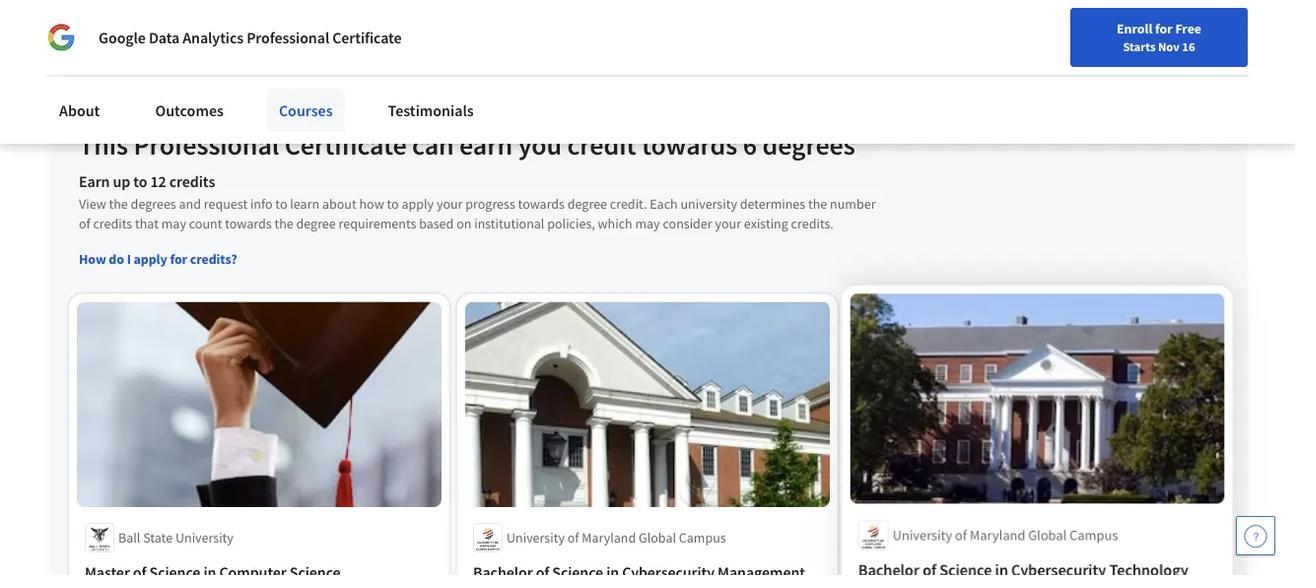 Task type: locate. For each thing, give the bounding box(es) containing it.
menu item
[[938, 20, 1065, 84]]

do
[[109, 251, 124, 268]]

may down and
[[161, 215, 186, 233]]

info
[[250, 195, 273, 213]]

credits
[[169, 173, 215, 192], [93, 215, 132, 233]]

1 horizontal spatial apply
[[402, 195, 434, 213]]

0 vertical spatial for
[[1155, 20, 1173, 37]]

to right how
[[387, 195, 399, 213]]

0 horizontal spatial campus
[[679, 530, 726, 547]]

a
[[112, 93, 122, 118], [239, 93, 250, 118]]

credit.
[[610, 195, 647, 213]]

a right get
[[112, 93, 122, 118]]

earn up to 12 credits view the degrees and request info to learn about how to apply your progress towards degree credit. each university determines the number of credits that may count towards the degree requirements based on institutional policies, which may consider your existing credits.
[[79, 173, 876, 233]]

of
[[79, 215, 90, 233], [955, 528, 967, 546], [568, 530, 579, 547]]

for up the nov
[[1155, 20, 1173, 37]]

the down learn
[[274, 215, 293, 233]]

1 horizontal spatial may
[[635, 215, 660, 233]]

google image
[[47, 24, 75, 51]]

maryland
[[970, 528, 1025, 546], [582, 530, 636, 547]]

degree up the policies,
[[568, 195, 607, 213]]

to
[[133, 173, 147, 192], [275, 195, 287, 213], [387, 195, 399, 213]]

0 horizontal spatial for
[[170, 251, 187, 268]]

degrees up the that
[[131, 195, 176, 213]]

1 horizontal spatial university
[[507, 530, 565, 547]]

1 horizontal spatial of
[[568, 530, 579, 547]]

apply right i
[[134, 251, 167, 268]]

1 vertical spatial professional
[[133, 128, 279, 162]]

free
[[1175, 20, 1202, 37]]

this professional certificate can earn you credit towards 6 degrees
[[79, 128, 855, 162]]

existing
[[744, 215, 788, 233]]

professional
[[247, 28, 329, 47], [133, 128, 279, 162]]

None search field
[[281, 12, 518, 52]]

0 horizontal spatial a
[[112, 93, 122, 118]]

number
[[830, 195, 876, 213]]

start
[[171, 93, 210, 118]]

2 horizontal spatial towards
[[642, 128, 738, 162]]

credits?
[[190, 251, 237, 268]]

ball state university
[[118, 530, 234, 547]]

1 vertical spatial degrees
[[131, 195, 176, 213]]

1 horizontal spatial global
[[1028, 528, 1066, 546]]

0 vertical spatial apply
[[402, 195, 434, 213]]

testimonials link
[[376, 89, 486, 132]]

0 horizontal spatial the
[[109, 195, 128, 213]]

1 vertical spatial on
[[457, 215, 472, 233]]

towards up the policies,
[[518, 195, 565, 213]]

can
[[412, 128, 454, 162]]

0 horizontal spatial apply
[[134, 251, 167, 268]]

degree
[[253, 93, 311, 118], [568, 195, 607, 213], [296, 215, 336, 233]]

on right based
[[457, 215, 472, 233]]

for
[[1155, 20, 1173, 37], [170, 251, 187, 268]]

1 vertical spatial apply
[[134, 251, 167, 268]]

i
[[127, 251, 131, 268]]

1 vertical spatial your
[[715, 215, 741, 233]]

requirements
[[339, 215, 416, 233]]

1 horizontal spatial for
[[1155, 20, 1173, 37]]

0 vertical spatial credits
[[169, 173, 215, 192]]

towards left 6
[[642, 128, 738, 162]]

for left credits?
[[170, 251, 187, 268]]

2 a from the left
[[239, 93, 250, 118]]

apply up based
[[402, 195, 434, 213]]

towards down info
[[225, 215, 272, 233]]

1 horizontal spatial campus
[[1069, 528, 1117, 546]]

0 horizontal spatial maryland
[[582, 530, 636, 547]]

about link
[[47, 89, 112, 132]]

outcomes
[[155, 101, 224, 120]]

0 horizontal spatial to
[[133, 173, 147, 192]]

how do i apply for credits? button
[[71, 242, 245, 277]]

degree down learn
[[296, 215, 336, 233]]

university
[[681, 195, 737, 213]]

2 horizontal spatial to
[[387, 195, 399, 213]]

to right info
[[275, 195, 287, 213]]

certificate up courses link
[[332, 28, 402, 47]]

2 vertical spatial towards
[[225, 215, 272, 233]]

certificate down "courses"
[[285, 128, 407, 162]]

0 horizontal spatial degrees
[[131, 195, 176, 213]]

0 vertical spatial degrees
[[762, 128, 855, 162]]

on right start
[[214, 93, 236, 118]]

the down up
[[109, 195, 128, 213]]

1 a from the left
[[112, 93, 122, 118]]

12
[[150, 173, 166, 192]]

enroll
[[1117, 20, 1153, 37]]

the up credits.
[[808, 195, 827, 213]]

your down university
[[715, 215, 741, 233]]

you
[[518, 128, 562, 162]]

degrees
[[762, 128, 855, 162], [131, 195, 176, 213]]

6
[[743, 128, 757, 162]]

2 may from the left
[[635, 215, 660, 233]]

that
[[135, 215, 159, 233]]

policies,
[[547, 215, 595, 233]]

credits up and
[[169, 173, 215, 192]]

professional right analytics
[[247, 28, 329, 47]]

degrees right 6
[[762, 128, 855, 162]]

0 horizontal spatial may
[[161, 215, 186, 233]]

0 vertical spatial degree
[[253, 93, 311, 118]]

0 horizontal spatial university
[[175, 530, 234, 547]]

determines
[[740, 195, 806, 213]]

apply inside earn up to 12 credits view the degrees and request info to learn about how to apply your progress towards degree credit. each university determines the number of credits that may count towards the degree requirements based on institutional policies, which may consider your existing credits.
[[402, 195, 434, 213]]

towards
[[642, 128, 738, 162], [518, 195, 565, 213], [225, 215, 272, 233]]

to left 12
[[133, 173, 147, 192]]

which
[[598, 215, 633, 233]]

1 vertical spatial for
[[170, 251, 187, 268]]

your up based
[[437, 195, 463, 213]]

learn
[[290, 195, 320, 213]]

view
[[79, 195, 106, 213]]

may
[[161, 215, 186, 233], [635, 215, 660, 233]]

university of maryland global campus
[[893, 528, 1117, 546], [507, 530, 726, 547]]

campus
[[1069, 528, 1117, 546], [679, 530, 726, 547]]

the
[[109, 195, 128, 213], [808, 195, 827, 213], [274, 215, 293, 233]]

of inside earn up to 12 credits view the degrees and request info to learn about how to apply your progress towards degree credit. each university determines the number of credits that may count towards the degree requirements based on institutional policies, which may consider your existing credits.
[[79, 215, 90, 233]]

1 horizontal spatial towards
[[518, 195, 565, 213]]

1 horizontal spatial a
[[239, 93, 250, 118]]

0 horizontal spatial global
[[639, 530, 676, 547]]

degree down google data analytics professional certificate
[[253, 93, 311, 118]]

0 horizontal spatial credits
[[93, 215, 132, 233]]

0 vertical spatial on
[[214, 93, 236, 118]]

earn
[[459, 128, 513, 162]]

a right start
[[239, 93, 250, 118]]

may down the each
[[635, 215, 660, 233]]

ball
[[118, 530, 140, 547]]

starts
[[1123, 38, 1156, 54]]

credits down view
[[93, 215, 132, 233]]

1 vertical spatial credits
[[93, 215, 132, 233]]

global
[[1028, 528, 1066, 546], [639, 530, 676, 547]]

credit
[[567, 128, 636, 162]]

1 horizontal spatial credits
[[169, 173, 215, 192]]

state
[[143, 530, 173, 547]]

0 horizontal spatial your
[[437, 195, 463, 213]]

0 horizontal spatial towards
[[225, 215, 272, 233]]

professional down outcomes
[[133, 128, 279, 162]]

apply
[[402, 195, 434, 213], [134, 251, 167, 268]]

on
[[214, 93, 236, 118], [457, 215, 472, 233]]

your
[[437, 195, 463, 213], [715, 215, 741, 233]]

0 horizontal spatial of
[[79, 215, 90, 233]]

0 vertical spatial your
[[437, 195, 463, 213]]

university
[[893, 528, 953, 546], [175, 530, 234, 547], [507, 530, 565, 547]]

certificate
[[332, 28, 402, 47], [285, 128, 407, 162]]

1 horizontal spatial on
[[457, 215, 472, 233]]



Task type: describe. For each thing, give the bounding box(es) containing it.
how do i apply for credits?
[[79, 251, 237, 268]]

how
[[359, 195, 384, 213]]

based
[[419, 215, 454, 233]]

0 vertical spatial towards
[[642, 128, 738, 162]]

and
[[179, 195, 201, 213]]

16
[[1182, 38, 1195, 54]]

1 horizontal spatial maryland
[[970, 528, 1025, 546]]

1 vertical spatial degree
[[568, 195, 607, 213]]

get
[[79, 93, 108, 118]]

institutional
[[474, 215, 545, 233]]

degrees inside earn up to 12 credits view the degrees and request info to learn about how to apply your progress towards degree credit. each university determines the number of credits that may count towards the degree requirements based on institutional policies, which may consider your existing credits.
[[131, 195, 176, 213]]

2 horizontal spatial of
[[955, 528, 967, 546]]

progress
[[466, 195, 515, 213]]

2 horizontal spatial university
[[893, 528, 953, 546]]

get a head start on a degree
[[79, 93, 311, 118]]

analytics
[[183, 28, 244, 47]]

for inside button
[[170, 251, 187, 268]]

outcomes link
[[143, 89, 236, 132]]

0 vertical spatial certificate
[[332, 28, 402, 47]]

data
[[149, 28, 180, 47]]

enroll for free starts nov 16
[[1117, 20, 1202, 54]]

help center image
[[1244, 524, 1268, 548]]

0 horizontal spatial on
[[214, 93, 236, 118]]

each
[[650, 195, 678, 213]]

apply inside button
[[134, 251, 167, 268]]

earn
[[79, 173, 110, 192]]

up
[[113, 173, 130, 192]]

2 vertical spatial degree
[[296, 215, 336, 233]]

1 vertical spatial towards
[[518, 195, 565, 213]]

1 horizontal spatial degrees
[[762, 128, 855, 162]]

1 may from the left
[[161, 215, 186, 233]]

head
[[126, 93, 167, 118]]

count
[[189, 215, 222, 233]]

testimonials
[[388, 101, 474, 120]]

on inside earn up to 12 credits view the degrees and request info to learn about how to apply your progress towards degree credit. each university determines the number of credits that may count towards the degree requirements based on institutional policies, which may consider your existing credits.
[[457, 215, 472, 233]]

credits.
[[791, 215, 834, 233]]

coursera image
[[24, 16, 149, 48]]

google data analytics professional certificate
[[99, 28, 402, 47]]

request
[[204, 195, 248, 213]]

courses
[[279, 101, 333, 120]]

nov
[[1158, 38, 1180, 54]]

courses link
[[267, 89, 345, 132]]

google
[[99, 28, 146, 47]]

this
[[79, 128, 128, 162]]

1 horizontal spatial your
[[715, 215, 741, 233]]

1 horizontal spatial the
[[274, 215, 293, 233]]

0 horizontal spatial university of maryland global campus
[[507, 530, 726, 547]]

how
[[79, 251, 106, 268]]

consider
[[663, 215, 712, 233]]

1 horizontal spatial to
[[275, 195, 287, 213]]

1 vertical spatial certificate
[[285, 128, 407, 162]]

0 vertical spatial professional
[[247, 28, 329, 47]]

2 horizontal spatial the
[[808, 195, 827, 213]]

for inside the enroll for free starts nov 16
[[1155, 20, 1173, 37]]

about
[[322, 195, 357, 213]]

about
[[59, 101, 100, 120]]

1 horizontal spatial university of maryland global campus
[[893, 528, 1117, 546]]



Task type: vqa. For each thing, say whether or not it's contained in the screenshot.
Ball State University at the bottom left of page
yes



